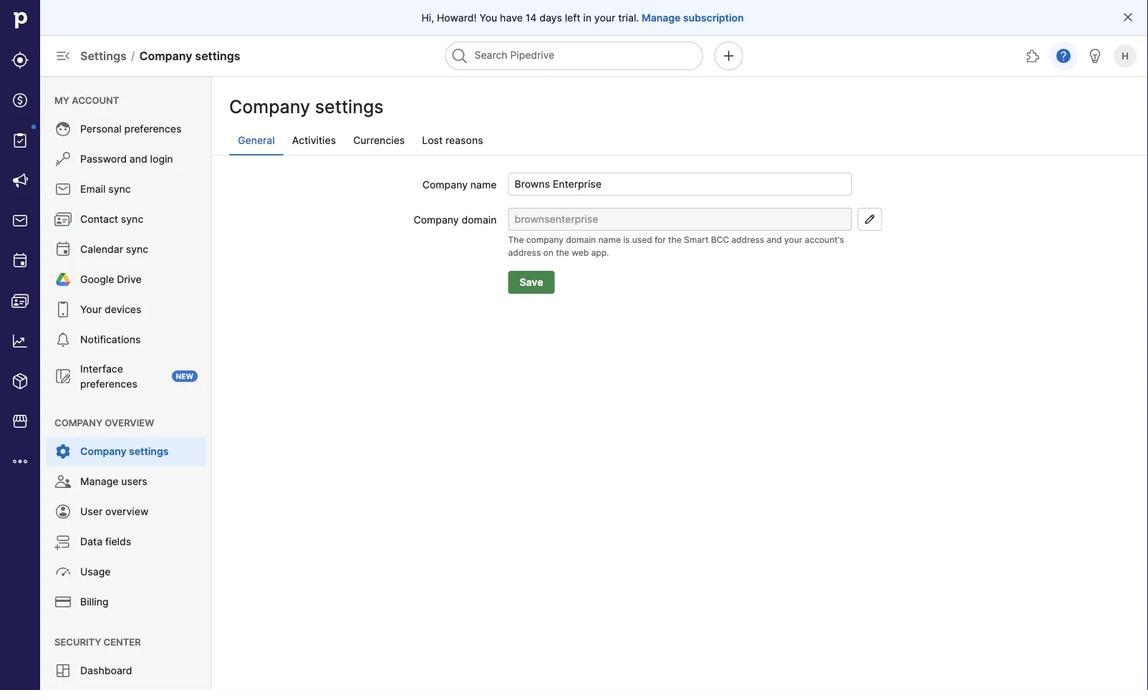 Task type: locate. For each thing, give the bounding box(es) containing it.
0 vertical spatial address
[[732, 235, 765, 245]]

color undefined image inside data fields "link"
[[54, 533, 72, 550]]

color primary image
[[862, 214, 879, 225]]

lost
[[422, 134, 443, 147]]

sync up drive
[[126, 243, 149, 256]]

color undefined image inside calendar sync link
[[54, 241, 72, 258]]

your
[[595, 11, 616, 24], [785, 235, 803, 245]]

company settings menu item
[[40, 437, 212, 466]]

color undefined image inside password and login link
[[54, 151, 72, 168]]

sync down 'email sync' link
[[121, 213, 144, 225]]

menu containing personal preferences
[[40, 76, 212, 690]]

0 vertical spatial overview
[[105, 417, 154, 428]]

domain down company name
[[462, 214, 497, 226]]

1 horizontal spatial settings
[[195, 49, 240, 63]]

color undefined image left user
[[54, 503, 72, 520]]

sync inside contact sync link
[[121, 213, 144, 225]]

color undefined image left password
[[54, 151, 72, 168]]

color undefined image left contact
[[54, 211, 72, 228]]

settings
[[80, 49, 127, 63]]

color undefined image for email
[[54, 181, 72, 198]]

products image
[[11, 373, 29, 390]]

dashboard
[[80, 665, 132, 677]]

color undefined image left billing
[[54, 593, 72, 611]]

color undefined image for calendar sync
[[54, 241, 72, 258]]

usage
[[80, 566, 111, 578]]

color undefined image inside dashboard link
[[54, 662, 72, 679]]

my account
[[54, 95, 119, 106]]

company up general
[[229, 96, 310, 118]]

company right /
[[139, 49, 192, 63]]

color undefined image for company settings
[[54, 443, 72, 460]]

0 vertical spatial your
[[595, 11, 616, 24]]

color undefined image
[[54, 120, 72, 138], [11, 132, 29, 149], [54, 151, 72, 168], [54, 241, 72, 258], [54, 271, 72, 288], [54, 331, 72, 348], [54, 443, 72, 460], [54, 503, 72, 520]]

your devices link
[[46, 295, 206, 324]]

used
[[633, 235, 653, 245]]

5 color undefined image from the top
[[54, 473, 72, 490]]

color undefined image for interface
[[54, 368, 72, 385]]

color undefined image for contact
[[54, 211, 72, 228]]

preferences up login
[[124, 123, 182, 135]]

color undefined image left 'data'
[[54, 533, 72, 550]]

usage link
[[46, 558, 206, 586]]

the
[[669, 235, 682, 245], [556, 248, 570, 258]]

dashboard link
[[46, 657, 206, 685]]

your right 'in'
[[595, 11, 616, 24]]

6 color undefined image from the top
[[54, 533, 72, 550]]

color undefined image inside 'email sync' link
[[54, 181, 72, 198]]

1 horizontal spatial manage
[[642, 11, 681, 24]]

1 color undefined image from the top
[[54, 181, 72, 198]]

home image
[[9, 9, 31, 31]]

manage up user
[[80, 476, 119, 488]]

0 horizontal spatial the
[[556, 248, 570, 258]]

sync for calendar sync
[[126, 243, 149, 256]]

general
[[238, 134, 275, 147]]

activities
[[292, 134, 336, 147]]

contact
[[80, 213, 118, 225]]

overview up data fields "link"
[[105, 506, 149, 518]]

marketplace image
[[11, 413, 29, 430]]

0 vertical spatial preferences
[[124, 123, 182, 135]]

company
[[139, 49, 192, 63], [229, 96, 310, 118], [423, 178, 468, 191], [414, 214, 459, 226], [54, 417, 103, 428], [80, 445, 127, 458]]

address down the
[[509, 248, 541, 258]]

more image
[[11, 453, 29, 470]]

sync inside calendar sync link
[[126, 243, 149, 256]]

calendar sync
[[80, 243, 149, 256]]

and left account's
[[767, 235, 783, 245]]

color undefined image left "calendar"
[[54, 241, 72, 258]]

company settings inside "menu item"
[[80, 445, 169, 458]]

color undefined image down my
[[54, 120, 72, 138]]

deals image
[[11, 92, 29, 109]]

contact sync
[[80, 213, 144, 225]]

1 horizontal spatial and
[[767, 235, 783, 245]]

/
[[131, 49, 135, 63]]

data fields
[[80, 536, 131, 548]]

1 horizontal spatial company settings
[[229, 96, 384, 118]]

0 vertical spatial settings
[[195, 49, 240, 63]]

0 vertical spatial name
[[471, 178, 497, 191]]

0 vertical spatial domain
[[462, 214, 497, 226]]

google
[[80, 273, 114, 286]]

preferences down interface
[[80, 378, 137, 390]]

h
[[1123, 50, 1129, 61]]

company overview
[[54, 417, 154, 428]]

None text field
[[509, 173, 853, 196], [509, 208, 853, 231], [509, 173, 853, 196], [509, 208, 853, 231]]

1 horizontal spatial address
[[732, 235, 765, 245]]

color undefined image inside contact sync link
[[54, 211, 72, 228]]

center
[[104, 636, 141, 648]]

2 vertical spatial sync
[[126, 243, 149, 256]]

company settings up activities
[[229, 96, 384, 118]]

menu item
[[40, 687, 212, 690]]

1 vertical spatial name
[[599, 235, 621, 245]]

color undefined image for your
[[54, 301, 72, 318]]

color undefined image inside the usage link
[[54, 563, 72, 581]]

color undefined image inside personal preferences link
[[54, 120, 72, 138]]

0 vertical spatial sync
[[108, 183, 131, 195]]

menu toggle image
[[54, 47, 72, 65]]

0 vertical spatial company settings
[[229, 96, 384, 118]]

contact sync link
[[46, 205, 206, 234]]

the right the for
[[669, 235, 682, 245]]

0 horizontal spatial manage
[[80, 476, 119, 488]]

9 color undefined image from the top
[[54, 662, 72, 679]]

have
[[500, 11, 523, 24]]

sync inside 'email sync' link
[[108, 183, 131, 195]]

address right bcc
[[732, 235, 765, 245]]

notifications
[[80, 334, 141, 346]]

settings inside "menu item"
[[129, 445, 169, 458]]

color undefined image for notifications
[[54, 331, 72, 348]]

1 vertical spatial and
[[767, 235, 783, 245]]

2 color undefined image from the top
[[54, 211, 72, 228]]

settings
[[195, 49, 240, 63], [315, 96, 384, 118], [129, 445, 169, 458]]

domain up web
[[566, 235, 596, 245]]

1 vertical spatial settings
[[315, 96, 384, 118]]

1 vertical spatial company settings
[[80, 445, 169, 458]]

quick help image
[[1056, 47, 1073, 65]]

color undefined image inside your devices link
[[54, 301, 72, 318]]

3 color undefined image from the top
[[54, 301, 72, 318]]

contacts image
[[11, 292, 29, 310]]

1 horizontal spatial domain
[[566, 235, 596, 245]]

trial.
[[619, 11, 639, 24]]

1 vertical spatial overview
[[105, 506, 149, 518]]

howard!
[[437, 11, 477, 24]]

color undefined image right more icon
[[54, 443, 72, 460]]

0 horizontal spatial your
[[595, 11, 616, 24]]

color undefined image inside notifications link
[[54, 331, 72, 348]]

1 vertical spatial manage
[[80, 476, 119, 488]]

name up app.
[[599, 235, 621, 245]]

8 color undefined image from the top
[[54, 593, 72, 611]]

0 horizontal spatial and
[[130, 153, 147, 165]]

color undefined image for personal preferences
[[54, 120, 72, 138]]

overview
[[105, 417, 154, 428], [105, 506, 149, 518]]

color undefined image left manage users
[[54, 473, 72, 490]]

2 vertical spatial settings
[[129, 445, 169, 458]]

address
[[732, 235, 765, 245], [509, 248, 541, 258]]

company settings up manage users link
[[80, 445, 169, 458]]

billing link
[[46, 588, 206, 616]]

sync for contact sync
[[121, 213, 144, 225]]

user overview
[[80, 506, 149, 518]]

7 color undefined image from the top
[[54, 563, 72, 581]]

preferences for interface
[[80, 378, 137, 390]]

is
[[624, 235, 630, 245]]

1 vertical spatial your
[[785, 235, 803, 245]]

color undefined image inside company settings link
[[54, 443, 72, 460]]

overview up company settings link
[[105, 417, 154, 428]]

preferences
[[124, 123, 182, 135], [80, 378, 137, 390]]

color undefined image inside the "google drive" link
[[54, 271, 72, 288]]

and left login
[[130, 153, 147, 165]]

manage right trial.
[[642, 11, 681, 24]]

company inside "menu item"
[[80, 445, 127, 458]]

color undefined image right insights icon
[[54, 331, 72, 348]]

sync right email
[[108, 183, 131, 195]]

the right on on the top left of page
[[556, 248, 570, 258]]

color undefined image down security
[[54, 662, 72, 679]]

color undefined image left google
[[54, 271, 72, 288]]

company name
[[423, 178, 497, 191]]

company down company overview on the left bottom
[[80, 445, 127, 458]]

1 horizontal spatial name
[[599, 235, 621, 245]]

color undefined image
[[54, 181, 72, 198], [54, 211, 72, 228], [54, 301, 72, 318], [54, 368, 72, 385], [54, 473, 72, 490], [54, 533, 72, 550], [54, 563, 72, 581], [54, 593, 72, 611], [54, 662, 72, 679]]

color undefined image left interface
[[54, 368, 72, 385]]

color undefined image left 'your'
[[54, 301, 72, 318]]

color undefined image left usage
[[54, 563, 72, 581]]

the company domain name is used for the smart bcc address and your account's address on the web app.
[[509, 235, 845, 258]]

hi,
[[422, 11, 434, 24]]

1 vertical spatial address
[[509, 248, 541, 258]]

menu
[[0, 0, 40, 690], [40, 76, 212, 690]]

1 horizontal spatial your
[[785, 235, 803, 245]]

your left account's
[[785, 235, 803, 245]]

1 vertical spatial domain
[[566, 235, 596, 245]]

0 vertical spatial and
[[130, 153, 147, 165]]

color primary image
[[1123, 11, 1135, 23]]

password and login link
[[46, 145, 206, 173]]

color undefined image inside manage users link
[[54, 473, 72, 490]]

company settings
[[229, 96, 384, 118], [80, 445, 169, 458]]

and
[[130, 153, 147, 165], [767, 235, 783, 245]]

0 horizontal spatial settings
[[129, 445, 169, 458]]

color undefined image inside user overview link
[[54, 503, 72, 520]]

name up company domain
[[471, 178, 497, 191]]

1 vertical spatial preferences
[[80, 378, 137, 390]]

manage
[[642, 11, 681, 24], [80, 476, 119, 488]]

color undefined image left email
[[54, 181, 72, 198]]

1 vertical spatial sync
[[121, 213, 144, 225]]

0 horizontal spatial company settings
[[80, 445, 169, 458]]

security
[[54, 636, 101, 648]]

1 horizontal spatial the
[[669, 235, 682, 245]]

lost reasons
[[422, 134, 484, 147]]

4 color undefined image from the top
[[54, 368, 72, 385]]

color undefined image inside billing link
[[54, 593, 72, 611]]

name
[[471, 178, 497, 191], [599, 235, 621, 245]]

company down the interface preferences
[[54, 417, 103, 428]]

fields
[[105, 536, 131, 548]]

app.
[[592, 248, 610, 258]]

leads image
[[11, 52, 29, 69]]

insights image
[[11, 333, 29, 350]]

company down company name
[[414, 214, 459, 226]]

name inside the company domain name is used for the smart bcc address and your account's address on the web app.
[[599, 235, 621, 245]]



Task type: describe. For each thing, give the bounding box(es) containing it.
user overview link
[[46, 497, 206, 526]]

drive
[[117, 273, 142, 286]]

save
[[520, 276, 544, 288]]

in
[[584, 11, 592, 24]]

your inside the company domain name is used for the smart bcc address and your account's address on the web app.
[[785, 235, 803, 245]]

and inside the company domain name is used for the smart bcc address and your account's address on the web app.
[[767, 235, 783, 245]]

h button
[[1112, 42, 1140, 70]]

0 vertical spatial manage
[[642, 11, 681, 24]]

the
[[509, 235, 524, 245]]

notifications link
[[46, 325, 206, 354]]

preferences for personal
[[124, 123, 182, 135]]

Search Pipedrive field
[[445, 42, 703, 70]]

0 horizontal spatial name
[[471, 178, 497, 191]]

email
[[80, 183, 106, 195]]

new
[[176, 372, 194, 381]]

color undefined image for manage
[[54, 473, 72, 490]]

my
[[54, 95, 69, 106]]

login
[[150, 153, 173, 165]]

data fields link
[[46, 528, 206, 556]]

overview for user overview
[[105, 506, 149, 518]]

personal preferences link
[[46, 115, 206, 143]]

google drive link
[[46, 265, 206, 294]]

calendar sync link
[[46, 235, 206, 264]]

color undefined image for data
[[54, 533, 72, 550]]

on
[[544, 248, 554, 258]]

company
[[527, 235, 564, 245]]

color undefined image for google drive
[[54, 271, 72, 288]]

google drive
[[80, 273, 142, 286]]

0 vertical spatial the
[[669, 235, 682, 245]]

manage users
[[80, 476, 147, 488]]

users
[[121, 476, 147, 488]]

campaigns image
[[11, 172, 29, 189]]

user
[[80, 506, 103, 518]]

save button
[[509, 271, 555, 294]]

email sync
[[80, 183, 131, 195]]

account
[[72, 95, 119, 106]]

smart
[[684, 235, 709, 245]]

sales assistant image
[[1087, 47, 1104, 65]]

bcc
[[711, 235, 730, 245]]

your
[[80, 304, 102, 316]]

1 vertical spatial the
[[556, 248, 570, 258]]

0 horizontal spatial domain
[[462, 214, 497, 226]]

overview for company overview
[[105, 417, 154, 428]]

billing
[[80, 596, 109, 608]]

personal preferences
[[80, 123, 182, 135]]

manage inside menu
[[80, 476, 119, 488]]

subscription
[[684, 11, 744, 24]]

quick add image
[[721, 47, 738, 65]]

devices
[[105, 304, 142, 316]]

days
[[540, 11, 563, 24]]

currencies
[[353, 134, 405, 147]]

sync for email sync
[[108, 183, 131, 195]]

manage subscription link
[[642, 10, 744, 25]]

company domain
[[414, 214, 497, 226]]

password
[[80, 153, 127, 165]]

security center
[[54, 636, 141, 648]]

sales inbox image
[[11, 212, 29, 229]]

interface
[[80, 363, 123, 375]]

color undefined image for user overview
[[54, 503, 72, 520]]

domain inside the company domain name is used for the smart bcc address and your account's address on the web app.
[[566, 235, 596, 245]]

calendar
[[80, 243, 123, 256]]

your devices
[[80, 304, 142, 316]]

2 horizontal spatial settings
[[315, 96, 384, 118]]

email sync link
[[46, 175, 206, 204]]

manage users link
[[46, 467, 206, 496]]

activities image
[[11, 252, 29, 269]]

password and login
[[80, 153, 173, 165]]

account's
[[805, 235, 845, 245]]

14
[[526, 11, 537, 24]]

left
[[565, 11, 581, 24]]

color undefined image down deals image
[[11, 132, 29, 149]]

hi, howard! you have 14 days left in your  trial. manage subscription
[[422, 11, 744, 24]]

0 horizontal spatial address
[[509, 248, 541, 258]]

color undefined image for password and login
[[54, 151, 72, 168]]

you
[[480, 11, 498, 24]]

company up company domain
[[423, 178, 468, 191]]

data
[[80, 536, 103, 548]]

web
[[572, 248, 589, 258]]

for
[[655, 235, 666, 245]]

personal
[[80, 123, 122, 135]]

settings / company settings
[[80, 49, 240, 63]]

reasons
[[446, 134, 484, 147]]

company settings link
[[46, 437, 206, 466]]

interface preferences
[[80, 363, 137, 390]]



Task type: vqa. For each thing, say whether or not it's contained in the screenshot.
Contacts timeline's Contacts
no



